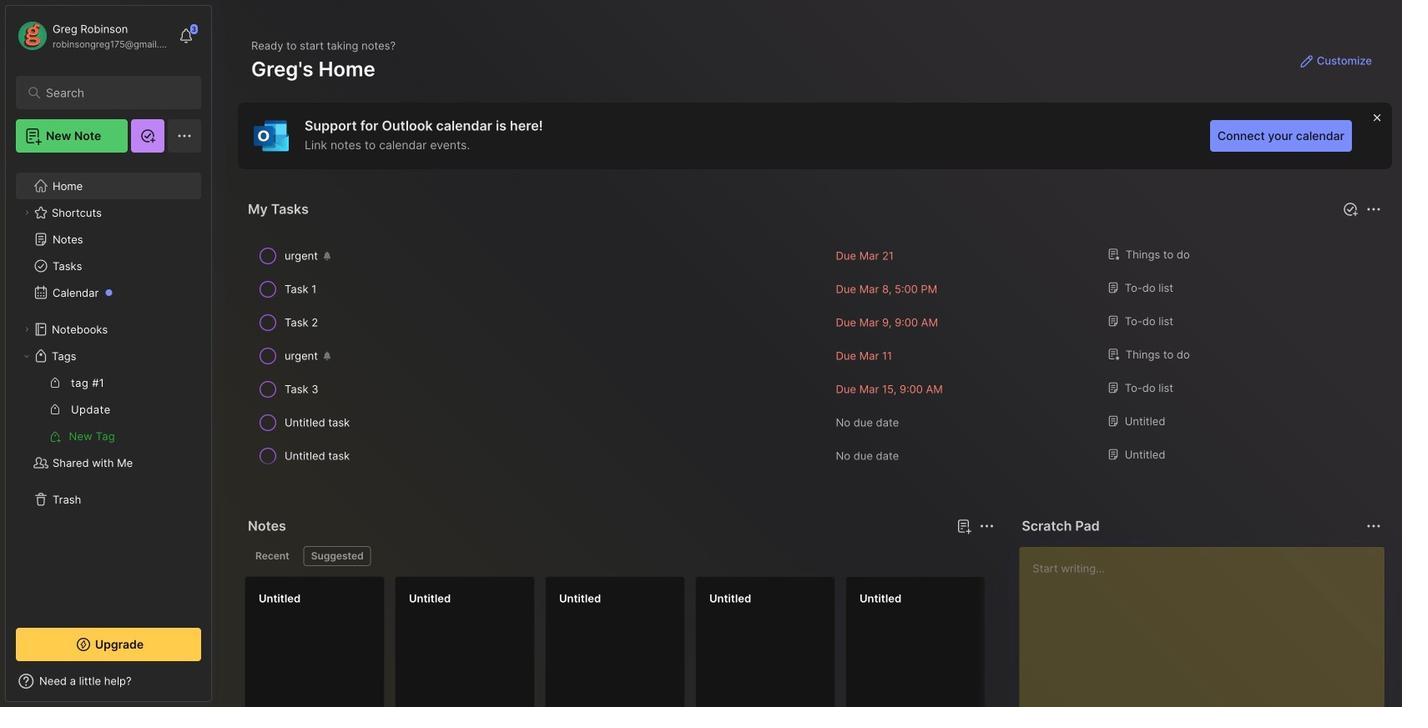 Task type: locate. For each thing, give the bounding box(es) containing it.
row group
[[245, 240, 1386, 473], [245, 577, 1402, 708]]

0 vertical spatial row group
[[245, 240, 1386, 473]]

1 vertical spatial row group
[[245, 577, 1402, 708]]

tree
[[6, 163, 211, 614]]

tab list
[[248, 547, 992, 567]]

2 tab from the left
[[304, 547, 371, 567]]

1 horizontal spatial more actions image
[[1364, 517, 1384, 537]]

1 tab from the left
[[248, 547, 297, 567]]

tab
[[248, 547, 297, 567], [304, 547, 371, 567]]

Account field
[[16, 19, 170, 53]]

group
[[16, 370, 200, 450]]

More actions field
[[1362, 198, 1386, 221], [975, 515, 999, 538], [1362, 515, 1386, 538]]

tree inside main element
[[6, 163, 211, 614]]

click to collapse image
[[211, 677, 223, 697]]

more actions image
[[977, 517, 997, 537], [1364, 517, 1384, 537]]

new task image
[[1342, 201, 1359, 218]]

Search text field
[[46, 85, 179, 101]]

group inside tree
[[16, 370, 200, 450]]

0 horizontal spatial tab
[[248, 547, 297, 567]]

None search field
[[46, 83, 179, 103]]

0 horizontal spatial more actions image
[[977, 517, 997, 537]]

expand tags image
[[22, 351, 32, 361]]

1 horizontal spatial tab
[[304, 547, 371, 567]]

1 more actions image from the left
[[977, 517, 997, 537]]



Task type: vqa. For each thing, say whether or not it's contained in the screenshot.
a
no



Task type: describe. For each thing, give the bounding box(es) containing it.
more actions image
[[1364, 199, 1384, 220]]

2 row group from the top
[[245, 577, 1402, 708]]

2 more actions image from the left
[[1364, 517, 1384, 537]]

main element
[[0, 0, 217, 708]]

expand notebooks image
[[22, 325, 32, 335]]

WHAT'S NEW field
[[6, 669, 211, 695]]

none search field inside main element
[[46, 83, 179, 103]]

Start writing… text field
[[1033, 548, 1384, 708]]

1 row group from the top
[[245, 240, 1386, 473]]



